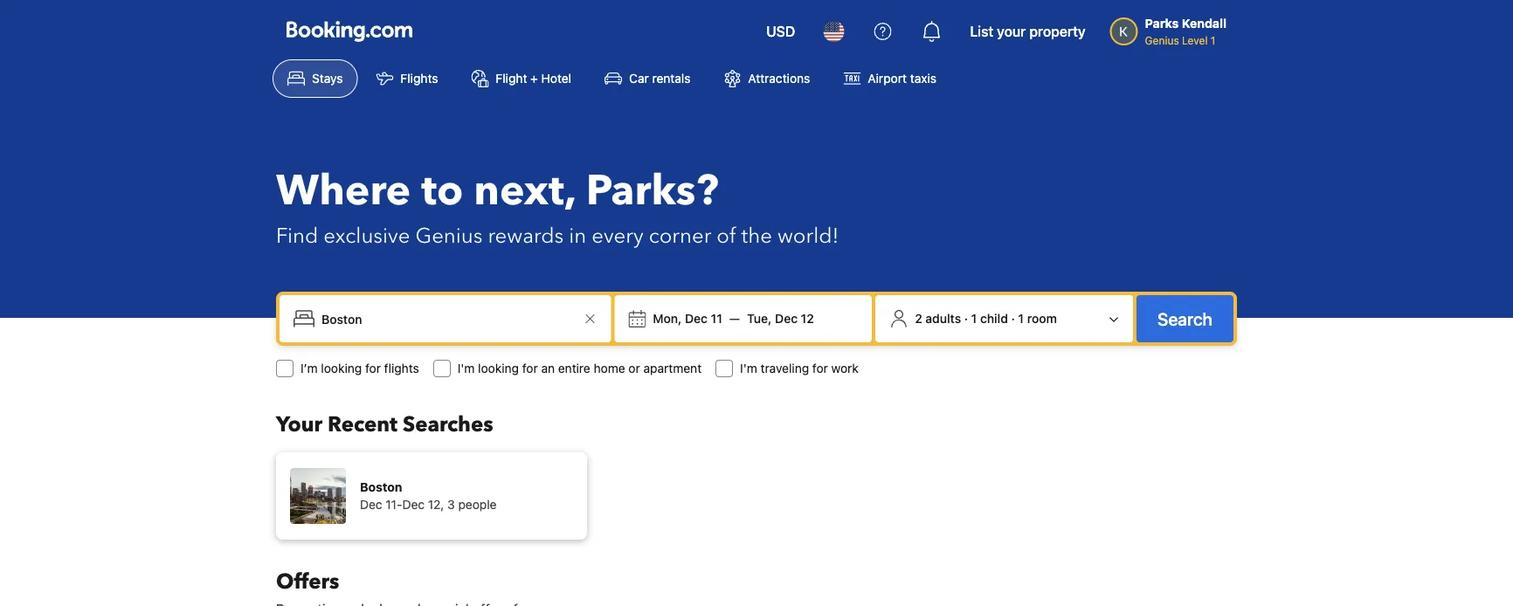 Task type: vqa. For each thing, say whether or not it's contained in the screenshot.
Your Recent Searches
yes



Task type: locate. For each thing, give the bounding box(es) containing it.
the
[[742, 222, 772, 250]]

home
[[594, 361, 625, 376]]

genius inside 'where to next, parks? find exclusive genius rewards in every corner of the world!'
[[415, 222, 483, 250]]

work
[[832, 361, 859, 376]]

2 adults · 1 child · 1 room button
[[883, 302, 1127, 336]]

traveling
[[761, 361, 809, 376]]

rentals
[[652, 71, 691, 86]]

1 horizontal spatial looking
[[478, 361, 519, 376]]

2
[[915, 312, 923, 326]]

recent
[[328, 410, 398, 439]]

1 horizontal spatial genius
[[1145, 34, 1180, 46]]

i'm left traveling
[[740, 361, 758, 376]]

child
[[980, 312, 1008, 326]]

for left an
[[522, 361, 538, 376]]

0 horizontal spatial looking
[[321, 361, 362, 376]]

for left flights
[[365, 361, 381, 376]]

1 looking from the left
[[321, 361, 362, 376]]

searches
[[403, 410, 493, 439]]

· right child
[[1012, 312, 1015, 326]]

an
[[541, 361, 555, 376]]

· right adults
[[965, 312, 968, 326]]

i'm looking for an entire home or apartment
[[458, 361, 702, 376]]

dec left 12, on the bottom of the page
[[402, 498, 425, 512]]

looking right i'm at the left bottom
[[321, 361, 362, 376]]

1 for from the left
[[365, 361, 381, 376]]

i'm down where are you going? 'field'
[[458, 361, 475, 376]]

your recent searches
[[276, 410, 493, 439]]

0 horizontal spatial ·
[[965, 312, 968, 326]]

search button
[[1137, 295, 1234, 343]]

2 i'm from the left
[[740, 361, 758, 376]]

i'm
[[458, 361, 475, 376], [740, 361, 758, 376]]

1 i'm from the left
[[458, 361, 475, 376]]

2 for from the left
[[522, 361, 538, 376]]

0 vertical spatial genius
[[1145, 34, 1180, 46]]

1 vertical spatial genius
[[415, 222, 483, 250]]

2 horizontal spatial for
[[813, 361, 828, 376]]

1
[[1211, 34, 1216, 46], [972, 312, 977, 326], [1019, 312, 1024, 326]]

1 inside "parks kendall genius level 1"
[[1211, 34, 1216, 46]]

11-
[[386, 498, 402, 512]]

2 · from the left
[[1012, 312, 1015, 326]]

for for an
[[522, 361, 538, 376]]

property
[[1030, 23, 1086, 40]]

usd
[[767, 23, 796, 40]]

2 adults · 1 child · 1 room
[[915, 312, 1057, 326]]

genius
[[1145, 34, 1180, 46], [415, 222, 483, 250]]

to
[[421, 163, 464, 220]]

1 horizontal spatial for
[[522, 361, 538, 376]]

genius down to
[[415, 222, 483, 250]]

search
[[1158, 308, 1213, 329]]

stays
[[312, 71, 343, 86]]

car rentals
[[629, 71, 691, 86]]

3
[[447, 498, 455, 512]]

corner
[[649, 222, 712, 250]]

dec
[[685, 312, 708, 326], [775, 312, 798, 326], [360, 498, 382, 512], [402, 498, 425, 512]]

1 left child
[[972, 312, 977, 326]]

·
[[965, 312, 968, 326], [1012, 312, 1015, 326]]

1 horizontal spatial i'm
[[740, 361, 758, 376]]

mon, dec 11 button
[[646, 303, 730, 335]]

0 horizontal spatial for
[[365, 361, 381, 376]]

room
[[1027, 312, 1057, 326]]

car rentals link
[[590, 59, 706, 98]]

looking left an
[[478, 361, 519, 376]]

0 horizontal spatial genius
[[415, 222, 483, 250]]

i'm traveling for work
[[740, 361, 859, 376]]

i'm for i'm looking for an entire home or apartment
[[458, 361, 475, 376]]

exclusive
[[324, 222, 410, 250]]

dec left 11
[[685, 312, 708, 326]]

flight
[[496, 71, 527, 86]]

1 left room
[[1019, 312, 1024, 326]]

2 horizontal spatial 1
[[1211, 34, 1216, 46]]

genius down parks in the right top of the page
[[1145, 34, 1180, 46]]

airport taxis
[[868, 71, 937, 86]]

i'm
[[301, 361, 318, 376]]

where
[[276, 163, 411, 220]]

0 horizontal spatial i'm
[[458, 361, 475, 376]]

for
[[365, 361, 381, 376], [522, 361, 538, 376], [813, 361, 828, 376]]

12
[[801, 312, 814, 326]]

1 · from the left
[[965, 312, 968, 326]]

car
[[629, 71, 649, 86]]

1 horizontal spatial ·
[[1012, 312, 1015, 326]]

for for work
[[813, 361, 828, 376]]

tue, dec 12 button
[[740, 303, 821, 335]]

0 horizontal spatial 1
[[972, 312, 977, 326]]

2 looking from the left
[[478, 361, 519, 376]]

world!
[[778, 222, 839, 250]]

adults
[[926, 312, 961, 326]]

level
[[1182, 34, 1208, 46]]

for left 'work'
[[813, 361, 828, 376]]

your
[[997, 23, 1026, 40]]

airport
[[868, 71, 907, 86]]

dec down boston
[[360, 498, 382, 512]]

3 for from the left
[[813, 361, 828, 376]]

every
[[592, 222, 644, 250]]

hotel
[[542, 71, 572, 86]]

boston dec 11-dec 12, 3 people
[[360, 480, 497, 512]]

1 right the level
[[1211, 34, 1216, 46]]

looking
[[321, 361, 362, 376], [478, 361, 519, 376]]



Task type: describe. For each thing, give the bounding box(es) containing it.
parks?
[[586, 163, 719, 220]]

looking for i'm
[[321, 361, 362, 376]]

+
[[531, 71, 538, 86]]

apartment
[[644, 361, 702, 376]]

booking.com image
[[287, 21, 412, 42]]

list your property
[[970, 23, 1086, 40]]

entire
[[558, 361, 591, 376]]

Where are you going? field
[[315, 303, 580, 335]]

list your property link
[[960, 10, 1096, 52]]

attractions
[[748, 71, 810, 86]]

kendall
[[1182, 16, 1227, 31]]

list
[[970, 23, 994, 40]]

looking for i'm
[[478, 361, 519, 376]]

rewards
[[488, 222, 564, 250]]

parks
[[1145, 16, 1179, 31]]

for for flights
[[365, 361, 381, 376]]

12,
[[428, 498, 444, 512]]

tue,
[[747, 312, 772, 326]]

usd button
[[756, 10, 806, 52]]

offers
[[276, 568, 339, 596]]

people
[[458, 498, 497, 512]]

where to next, parks? find exclusive genius rewards in every corner of the world!
[[276, 163, 839, 250]]

your
[[276, 410, 322, 439]]

airport taxis link
[[829, 59, 952, 98]]

flight + hotel
[[496, 71, 572, 86]]

flight + hotel link
[[457, 59, 586, 98]]

stays link
[[273, 59, 358, 98]]

flights
[[384, 361, 419, 376]]

1 horizontal spatial 1
[[1019, 312, 1024, 326]]

next,
[[474, 163, 576, 220]]

dec left 12
[[775, 312, 798, 326]]

i'm for i'm traveling for work
[[740, 361, 758, 376]]

flights link
[[361, 59, 453, 98]]

parks kendall genius level 1
[[1145, 16, 1227, 46]]

find
[[276, 222, 318, 250]]

your account menu parks kendall genius level 1 element
[[1110, 8, 1234, 48]]

taxis
[[910, 71, 937, 86]]

of
[[717, 222, 736, 250]]

—
[[730, 312, 740, 326]]

11
[[711, 312, 723, 326]]

flights
[[401, 71, 438, 86]]

i'm looking for flights
[[301, 361, 419, 376]]

or
[[629, 361, 640, 376]]

boston
[[360, 480, 402, 495]]

attractions link
[[709, 59, 825, 98]]

in
[[569, 222, 587, 250]]

genius inside "parks kendall genius level 1"
[[1145, 34, 1180, 46]]

mon,
[[653, 312, 682, 326]]

mon, dec 11 — tue, dec 12
[[653, 312, 814, 326]]



